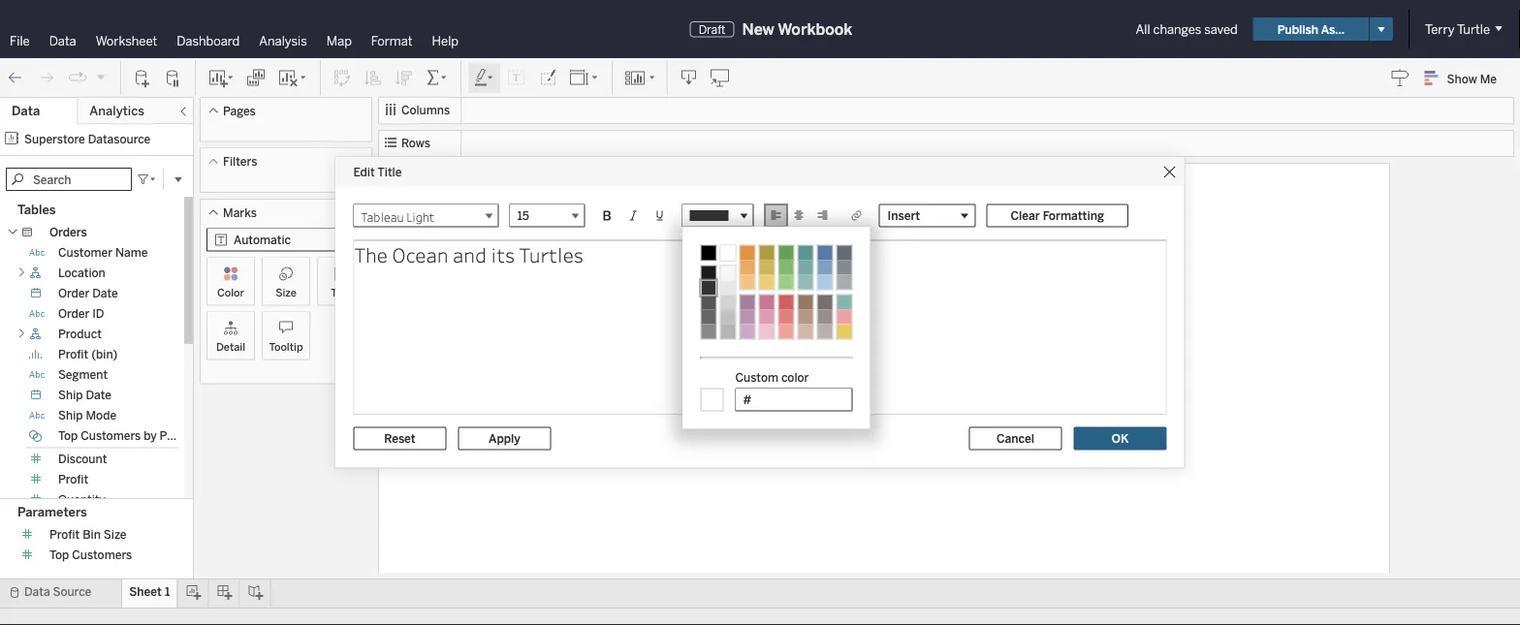 Task type: vqa. For each thing, say whether or not it's contained in the screenshot.
'Top' for Top Customers by Profit
yes



Task type: describe. For each thing, give the bounding box(es) containing it.
profit for profit
[[58, 473, 89, 487]]

profit bin size
[[49, 528, 126, 542]]

#72b966 cell
[[779, 260, 794, 275]]

detail
[[216, 340, 245, 353]]

data source
[[24, 585, 91, 599]]

replay animation image
[[95, 71, 107, 83]]

ok button
[[1074, 427, 1167, 450]]

title
[[377, 165, 402, 179]]

#f1ce63 cell
[[760, 275, 774, 289]]

edit title
[[353, 165, 402, 179]]

fit image
[[569, 68, 600, 88]]

new worksheet image
[[208, 68, 235, 88]]

sort ascending image
[[364, 68, 383, 88]]

#d37295 cell
[[760, 295, 774, 310]]

#8cd17d cell
[[779, 275, 794, 289]]

collapse image
[[177, 106, 189, 117]]

#edc948 cell
[[837, 324, 852, 339]]

top for top customers
[[49, 549, 69, 563]]

Custom color text field
[[736, 388, 853, 412]]

formatting
[[1043, 209, 1105, 223]]

#f9a655 cell
[[740, 260, 755, 275]]

#86bcb6 cell
[[799, 275, 813, 289]]

0 vertical spatial sheet
[[386, 173, 439, 200]]

order id
[[58, 307, 104, 321]]

swap rows and columns image
[[333, 68, 352, 88]]

publish
[[1278, 22, 1319, 36]]

clear sheet image
[[277, 68, 308, 88]]

#e799b3 cell
[[760, 310, 774, 324]]

customer
[[58, 246, 113, 260]]

all changes saved
[[1136, 21, 1238, 37]]

ship mode
[[58, 409, 116, 423]]

#c290b4 cell
[[740, 310, 755, 324]]

reset
[[384, 432, 416, 446]]

saved
[[1205, 21, 1238, 37]]

undo image
[[6, 68, 25, 88]]

transparent image
[[702, 389, 723, 411]]

#1b1b1b cell
[[702, 266, 716, 281]]

ship for ship date
[[58, 388, 83, 402]]

filters
[[223, 155, 257, 169]]

mode
[[86, 409, 116, 423]]

edit
[[353, 165, 375, 179]]

map
[[327, 33, 352, 48]]

#f5f5f5 cell
[[721, 266, 736, 281]]

1 vertical spatial sheet 1
[[129, 585, 170, 599]]

#b07aa1 cell
[[740, 295, 755, 310]]

marks
[[223, 206, 257, 220]]

#b4b4b4 cell
[[721, 324, 736, 339]]

changes
[[1154, 21, 1202, 37]]

#ffbe7d cell
[[740, 275, 755, 289]]

1 vertical spatial data
[[12, 103, 40, 119]]

profit right by
[[160, 429, 190, 443]]

Search text field
[[6, 168, 132, 191]]

ship date
[[58, 388, 112, 402]]

customers for top customers by profit
[[81, 429, 141, 443]]

duplicate image
[[246, 68, 266, 88]]

#d3b348 cell
[[760, 260, 774, 275]]

workbook
[[778, 20, 853, 38]]

pause auto updates image
[[164, 68, 183, 88]]

reset button
[[353, 427, 447, 450]]

date for ship date
[[86, 388, 112, 402]]

top for top customers by profit
[[58, 429, 78, 443]]

(bin)
[[91, 348, 118, 362]]

id
[[92, 307, 104, 321]]

cancel button
[[969, 427, 1062, 450]]

terry turtle
[[1426, 21, 1491, 37]]

#ff9da7 cell
[[837, 310, 852, 324]]

product
[[58, 327, 102, 341]]

data guide image
[[1391, 68, 1411, 87]]

grid inside custom color dialog
[[701, 245, 853, 340]]

analytics
[[90, 103, 144, 119]]

show
[[1448, 72, 1478, 86]]

show me button
[[1416, 63, 1515, 93]]

#998f8c cell
[[818, 310, 833, 324]]

color
[[217, 286, 244, 299]]

tooltip
[[269, 340, 303, 353]]

tables
[[17, 202, 56, 218]]

#d4a6c8 cell
[[740, 324, 755, 339]]

order for order id
[[58, 307, 90, 321]]

publish your workbook to edit in tableau desktop image
[[711, 68, 730, 88]]



Task type: locate. For each thing, give the bounding box(es) containing it.
1 vertical spatial customers
[[72, 549, 132, 563]]

#ffffff cell
[[721, 246, 736, 260]]

#666666 cell
[[702, 310, 716, 324]]

date up id
[[92, 287, 118, 301]]

new
[[742, 20, 775, 38]]

parameters
[[17, 505, 87, 520]]

ship down segment
[[58, 388, 83, 402]]

1 vertical spatial sheet
[[129, 585, 162, 599]]

#818b91 cell
[[837, 260, 852, 275]]

show me
[[1448, 72, 1497, 86]]

#ba9582 cell
[[799, 310, 813, 324]]

#79706e cell
[[818, 295, 833, 310]]

1 horizontal spatial sheet 1
[[386, 173, 455, 200]]

1 vertical spatial 1
[[165, 585, 170, 599]]

order up product
[[58, 307, 90, 321]]

sheet 1 down top customers
[[129, 585, 170, 599]]

dashboard
[[177, 33, 240, 48]]

#898989 cell
[[702, 324, 716, 339]]

sheet down rows
[[386, 173, 439, 200]]

segment
[[58, 368, 108, 382]]

by
[[144, 429, 157, 443]]

publish as...
[[1278, 22, 1345, 36]]

0 vertical spatial date
[[92, 287, 118, 301]]

#000000 cell
[[702, 246, 716, 260]]

rows
[[401, 136, 431, 150]]

profit down the parameters
[[49, 528, 80, 542]]

order for order date
[[58, 287, 90, 301]]

date for order date
[[92, 287, 118, 301]]

location
[[58, 266, 105, 280]]

highlight image
[[473, 68, 496, 88]]

#75a1c7 cell
[[818, 260, 833, 275]]

#c0c0c0 cell
[[721, 310, 736, 324]]

data down "undo" icon
[[12, 103, 40, 119]]

profit (bin)
[[58, 348, 118, 362]]

0 horizontal spatial size
[[104, 528, 126, 542]]

grid
[[701, 245, 853, 340]]

#a0cbe8 cell
[[818, 275, 833, 289]]

help
[[432, 33, 459, 48]]

1 right the title
[[443, 173, 455, 200]]

top customers by profit
[[58, 429, 190, 443]]

analysis
[[259, 33, 307, 48]]

me
[[1481, 72, 1497, 86]]

pages
[[223, 104, 256, 118]]

clear formatting
[[1011, 209, 1105, 223]]

0 vertical spatial top
[[58, 429, 78, 443]]

worksheet
[[96, 33, 157, 48]]

0 vertical spatial order
[[58, 287, 90, 301]]

customers for top customers
[[72, 549, 132, 563]]

#59a14f cell
[[779, 246, 794, 260]]

draft
[[699, 22, 726, 36]]

#d4d4d4 cell
[[721, 295, 736, 310]]

sheet down top customers
[[129, 585, 162, 599]]

sheet 1
[[386, 173, 455, 200], [129, 585, 170, 599]]

#69aaa5 cell
[[799, 260, 813, 275]]

edit title dialog
[[336, 158, 1185, 468]]

profit for profit (bin)
[[58, 348, 89, 362]]

#ff9d9a cell
[[779, 324, 794, 339]]

ship down ship date
[[58, 409, 83, 423]]

custom
[[736, 371, 779, 385]]

apply
[[489, 432, 521, 446]]

order
[[58, 287, 90, 301], [58, 307, 90, 321]]

1 ship from the top
[[58, 388, 83, 402]]

show labels image
[[507, 68, 527, 88]]

discount
[[58, 452, 107, 466]]

datasource
[[88, 132, 151, 146]]

cancel
[[997, 432, 1035, 446]]

2 vertical spatial data
[[24, 585, 50, 599]]

#9d7660 cell
[[799, 295, 813, 310]]

date
[[92, 287, 118, 301], [86, 388, 112, 402]]

custom color dialog
[[683, 227, 870, 429]]

#555555 cell
[[702, 295, 716, 310]]

top up discount
[[58, 429, 78, 443]]

totals image
[[426, 68, 449, 88]]

format workbook image
[[538, 68, 558, 88]]

2 order from the top
[[58, 307, 90, 321]]

top
[[58, 429, 78, 443], [49, 549, 69, 563]]

customers down mode in the left bottom of the page
[[81, 429, 141, 443]]

quantity
[[58, 493, 106, 507]]

new data source image
[[133, 68, 152, 88]]

0 vertical spatial size
[[276, 286, 297, 299]]

0 vertical spatial ship
[[58, 388, 83, 402]]

0 vertical spatial sheet 1
[[386, 173, 455, 200]]

#76b7b2 cell
[[837, 295, 852, 310]]

customers down bin
[[72, 549, 132, 563]]

#f28e2b cell
[[740, 246, 755, 260]]

replay animation image
[[68, 68, 87, 88]]

custom color
[[736, 371, 809, 385]]

turtle
[[1458, 21, 1491, 37]]

#e6e6e6 cell
[[721, 281, 736, 295]]

as...
[[1322, 22, 1345, 36]]

#a7acad cell
[[837, 275, 852, 289]]

customer name
[[58, 246, 148, 260]]

all
[[1136, 21, 1151, 37]]

#e15759 cell
[[779, 295, 794, 310]]

ok
[[1112, 432, 1129, 446]]

#499894 cell
[[799, 246, 813, 260]]

0 horizontal spatial sheet 1
[[129, 585, 170, 599]]

profit for profit bin size
[[49, 528, 80, 542]]

file
[[10, 33, 30, 48]]

1
[[443, 173, 455, 200], [165, 585, 170, 599]]

size up tooltip
[[276, 286, 297, 299]]

0 horizontal spatial 1
[[165, 585, 170, 599]]

#bab0ac cell
[[818, 324, 833, 339]]

#f17b79 cell
[[779, 310, 794, 324]]

superstore
[[24, 132, 85, 146]]

text
[[331, 286, 352, 299]]

clear
[[1011, 209, 1040, 223]]

0 vertical spatial customers
[[81, 429, 141, 443]]

1 right source
[[165, 585, 170, 599]]

orders
[[49, 225, 87, 240]]

order date
[[58, 287, 118, 301]]

apply button
[[458, 427, 551, 450]]

1 vertical spatial top
[[49, 549, 69, 563]]

1 horizontal spatial 1
[[443, 173, 455, 200]]

columns
[[401, 103, 450, 117]]

ship
[[58, 388, 83, 402], [58, 409, 83, 423]]

size right bin
[[104, 528, 126, 542]]

sheet
[[386, 173, 439, 200], [129, 585, 162, 599]]

show/hide cards image
[[625, 68, 656, 88]]

terry
[[1426, 21, 1455, 37]]

1 horizontal spatial size
[[276, 286, 297, 299]]

#606b76 cell
[[837, 246, 852, 260]]

profit up quantity
[[58, 473, 89, 487]]

date up mode in the left bottom of the page
[[86, 388, 112, 402]]

data
[[49, 33, 76, 48], [12, 103, 40, 119], [24, 585, 50, 599]]

0 vertical spatial 1
[[443, 173, 455, 200]]

2 ship from the top
[[58, 409, 83, 423]]

0 horizontal spatial sheet
[[129, 585, 162, 599]]

size
[[276, 286, 297, 299], [104, 528, 126, 542]]

format
[[371, 33, 413, 48]]

#fabfd2 cell
[[760, 324, 774, 339]]

0 vertical spatial data
[[49, 33, 76, 48]]

superstore datasource
[[24, 132, 151, 146]]

color
[[782, 371, 809, 385]]

#b6992d cell
[[760, 246, 774, 260]]

data left source
[[24, 585, 50, 599]]

new workbook
[[742, 20, 853, 38]]

bin
[[83, 528, 101, 542]]

publish as... button
[[1254, 17, 1369, 41]]

sheet 1 down rows
[[386, 173, 455, 200]]

1 vertical spatial ship
[[58, 409, 83, 423]]

source
[[53, 585, 91, 599]]

sort descending image
[[395, 68, 414, 88]]

horizontal alignment control element
[[765, 204, 835, 227]]

1 vertical spatial date
[[86, 388, 112, 402]]

#333333 element
[[690, 210, 729, 221]]

1 order from the top
[[58, 287, 90, 301]]

1 vertical spatial size
[[104, 528, 126, 542]]

top customers
[[49, 549, 132, 563]]

1 vertical spatial order
[[58, 307, 90, 321]]

ship for ship mode
[[58, 409, 83, 423]]

profit down product
[[58, 348, 89, 362]]

name
[[115, 246, 148, 260]]

#333333 cell
[[702, 281, 716, 295]]

top down profit bin size
[[49, 549, 69, 563]]

customers
[[81, 429, 141, 443], [72, 549, 132, 563]]

profit
[[58, 348, 89, 362], [160, 429, 190, 443], [58, 473, 89, 487], [49, 528, 80, 542]]

order up order id
[[58, 287, 90, 301]]

1 horizontal spatial sheet
[[386, 173, 439, 200]]

download image
[[680, 68, 699, 88]]

redo image
[[37, 68, 56, 88]]

#4e79a7 cell
[[818, 246, 833, 260]]

data up replay animation icon
[[49, 33, 76, 48]]

#d7b5a6 cell
[[799, 324, 813, 339]]

clear formatting button
[[987, 204, 1129, 227]]



